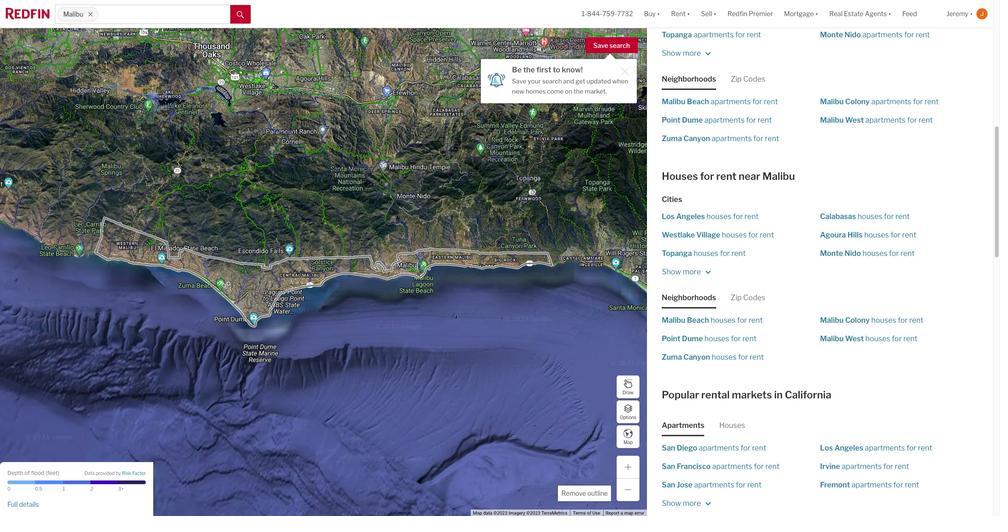 Task type: describe. For each thing, give the bounding box(es) containing it.
calabasas houses for rent
[[820, 212, 910, 221]]

village for apartments for rent
[[697, 12, 720, 21]]

san francisco apartments for rent
[[662, 463, 780, 471]]

rent ▾ button
[[666, 0, 696, 28]]

houses for agoura hills houses for rent
[[864, 231, 889, 240]]

rent for zuma canyon apartments for rent
[[765, 134, 779, 143]]

for for point dume houses for rent
[[731, 335, 741, 343]]

1-
[[582, 10, 587, 18]]

for for zuma canyon houses for rent
[[738, 353, 748, 362]]

feet
[[47, 470, 58, 477]]

ore for los angeles
[[690, 268, 701, 277]]

for for westlake village houses for rent
[[749, 231, 758, 240]]

get
[[576, 78, 585, 85]]

1 ©2023 from the left
[[494, 511, 508, 516]]

francisco
[[677, 463, 711, 471]]

agoura hills houses for rent
[[820, 231, 917, 240]]

flood
[[31, 470, 44, 477]]

for for malibu west houses for rent
[[892, 335, 902, 343]]

topanga houses for rent
[[662, 249, 746, 258]]

apartments element
[[662, 414, 705, 437]]

remove outline
[[562, 490, 608, 498]]

malibu for malibu colony houses for rent
[[820, 316, 844, 325]]

rent for malibu colony houses for rent
[[910, 316, 924, 325]]

rent for los angeles houses for rent
[[745, 212, 759, 221]]

for for malibu west apartments for rent
[[907, 116, 917, 125]]

on
[[565, 88, 572, 95]]

rent for agoura hills apartments for rent
[[918, 12, 932, 21]]

new
[[512, 88, 525, 95]]

for for malibu colony houses for rent
[[898, 316, 908, 325]]

san diego apartments for rent
[[662, 444, 766, 453]]

apartments for los angeles apartments for rent
[[865, 444, 905, 453]]

neighborhoods for houses for rent
[[662, 294, 716, 302]]

know!
[[562, 66, 583, 74]]

malibu for malibu west houses for rent
[[820, 335, 844, 343]]

nido for houses for rent
[[845, 249, 861, 258]]

rent for point dume houses for rent
[[743, 335, 757, 343]]

point dume houses for rent
[[662, 335, 757, 343]]

irvine apartments for rent
[[820, 463, 909, 471]]

jeremy
[[947, 10, 969, 18]]

houses for zuma canyon houses for rent
[[712, 353, 737, 362]]

first
[[537, 66, 551, 74]]

real
[[829, 10, 843, 18]]

agoura for agoura hills houses for rent
[[820, 231, 846, 240]]

apartments for san diego apartments for rent
[[699, 444, 739, 453]]

codes for houses
[[743, 294, 766, 302]]

los for los angeles houses for rent
[[662, 212, 675, 221]]

factor
[[132, 471, 146, 477]]

apartments for monte nido apartments for rent
[[863, 30, 903, 39]]

save your search and get updated when new homes come on the market.
[[512, 78, 628, 95]]

user photo image
[[977, 8, 988, 19]]

dume for houses
[[682, 335, 703, 343]]

for for agoura hills apartments for rent
[[906, 12, 916, 21]]

1 show from the top
[[662, 49, 681, 58]]

▾ for mortgage ▾
[[815, 10, 818, 18]]

houses for westlake village houses for rent
[[722, 231, 747, 240]]

save search button
[[586, 37, 638, 53]]

mortgage ▾ button
[[779, 0, 824, 28]]

zuma for zuma canyon houses for rent
[[662, 353, 682, 362]]

rent ▾
[[671, 10, 690, 18]]

malibu west houses for rent
[[820, 335, 918, 343]]

houses for rent near malibu
[[662, 170, 795, 182]]

buy ▾ button
[[639, 0, 666, 28]]

malibu west apartments for rent
[[820, 116, 933, 125]]

2
[[90, 487, 93, 492]]

be the first to know!
[[512, 66, 583, 74]]

houses for malibu beach houses for rent
[[711, 316, 736, 325]]

apartments for malibu west apartments for rent
[[866, 116, 906, 125]]

save for save your search and get updated when new homes come on the market.
[[512, 78, 527, 85]]

apartments for zuma canyon apartments for rent
[[712, 134, 752, 143]]

san for san jose
[[662, 481, 675, 490]]

monte for monte nido apartments for rent
[[820, 30, 843, 39]]

in
[[774, 389, 783, 401]]

to
[[553, 66, 560, 74]]

zuma canyon houses for rent
[[662, 353, 764, 362]]

colony for apartments
[[845, 97, 870, 106]]

for for san jose apartments for rent
[[736, 481, 746, 490]]

remove
[[562, 490, 586, 498]]

zip codes for houses
[[731, 294, 766, 302]]

save search
[[593, 42, 630, 49]]

submit search image
[[237, 11, 244, 18]]

malibu colony apartments for rent
[[820, 97, 939, 106]]

jeremy ▾
[[947, 10, 973, 18]]

terms of use
[[573, 511, 600, 516]]

rent for san jose apartments for rent
[[748, 481, 762, 490]]

agoura hills apartments for rent
[[820, 12, 932, 21]]

apartments for agoura hills apartments for rent
[[864, 12, 905, 21]]

rent ▾ button
[[671, 0, 690, 28]]

full
[[7, 501, 18, 509]]

1
[[63, 487, 65, 492]]

zip for houses
[[731, 294, 742, 302]]

remove malibu image
[[88, 12, 93, 17]]

neighborhoods element for apartments for rent
[[662, 67, 716, 90]]

houses for houses
[[719, 421, 745, 430]]

apartments for westlake village apartments for rent
[[722, 12, 762, 21]]

by
[[116, 471, 121, 477]]

report
[[606, 511, 620, 516]]

for for monte nido apartments for rent
[[905, 30, 914, 39]]

error
[[635, 511, 644, 516]]

san jose apartments for rent
[[662, 481, 762, 490]]

near
[[739, 170, 761, 182]]

apartments for malibu beach apartments for rent
[[711, 97, 751, 106]]

real estate agents ▾
[[829, 10, 891, 18]]

real estate agents ▾ link
[[829, 0, 891, 28]]

your
[[528, 78, 541, 85]]

houses for malibu colony houses for rent
[[872, 316, 896, 325]]

provided
[[96, 471, 115, 477]]

full details button
[[7, 501, 39, 509]]

rent for westlake village houses for rent
[[760, 231, 774, 240]]

sell ▾ button
[[696, 0, 722, 28]]

report a map error link
[[606, 511, 644, 516]]

jose
[[677, 481, 693, 490]]

california
[[785, 389, 832, 401]]

map for map
[[624, 440, 633, 445]]

apartments for malibu colony apartments for rent
[[872, 97, 912, 106]]

mortgage
[[784, 10, 814, 18]]

come
[[547, 88, 564, 95]]

of for terms
[[587, 511, 591, 516]]

buy
[[644, 10, 656, 18]]

terms of use link
[[573, 511, 600, 516]]

apartments
[[662, 421, 705, 430]]

5 ▾ from the left
[[888, 10, 891, 18]]

topanga for topanga apartments for rent
[[662, 30, 692, 39]]

updated
[[587, 78, 611, 85]]

full details
[[7, 501, 39, 509]]

options
[[620, 415, 637, 420]]

show m ore for angeles
[[662, 268, 703, 277]]

apartments for point dume apartments for rent
[[705, 116, 745, 125]]

rent for zuma canyon houses for rent
[[750, 353, 764, 362]]

topanga apartments for rent
[[662, 30, 761, 39]]

map region
[[0, 0, 697, 517]]

nido for apartments for rent
[[845, 30, 861, 39]]

show for san
[[662, 499, 681, 508]]

popular rental markets in california
[[662, 389, 832, 401]]

depth
[[7, 470, 23, 477]]

for for los angeles houses for rent
[[733, 212, 743, 221]]

cities heading
[[662, 195, 979, 205]]

zip codes for apartments
[[731, 75, 766, 84]]

popular
[[662, 389, 699, 401]]

3+
[[118, 487, 124, 492]]

imagery
[[509, 511, 525, 516]]

west for houses
[[845, 335, 864, 343]]

rent for malibu west apartments for rent
[[919, 116, 933, 125]]

west for apartments
[[845, 116, 864, 125]]

sell ▾ button
[[701, 0, 717, 28]]

search inside "button"
[[610, 42, 630, 49]]

homes
[[526, 88, 546, 95]]

houses up agoura hills houses for rent in the right top of the page
[[858, 212, 883, 221]]

for for malibu beach apartments for rent
[[753, 97, 762, 106]]



Task type: locate. For each thing, give the bounding box(es) containing it.
0 vertical spatial show m ore
[[662, 49, 703, 58]]

houses up point dume houses for rent
[[711, 316, 736, 325]]

©2023 right data on the bottom of page
[[494, 511, 508, 516]]

houses for malibu west houses for rent
[[866, 335, 891, 343]]

0
[[7, 487, 11, 492]]

show m ore down topanga houses for rent
[[662, 268, 703, 277]]

1-844-759-7732 link
[[582, 10, 633, 18]]

zip codes element
[[731, 67, 766, 90], [731, 286, 766, 309]]

depth of flood ( feet )
[[7, 470, 59, 477]]

monte down real at the right top of page
[[820, 30, 843, 39]]

2 canyon from the top
[[684, 353, 710, 362]]

draw button
[[617, 376, 640, 399]]

dume down malibu beach houses for rent
[[682, 335, 703, 343]]

2 vertical spatial m
[[683, 499, 690, 508]]

fremont apartments for rent
[[820, 481, 919, 490]]

1 zip from the top
[[731, 75, 742, 84]]

houses for los angeles houses for rent
[[707, 212, 732, 221]]

1 zip codes element from the top
[[731, 67, 766, 90]]

0 vertical spatial neighborhoods element
[[662, 67, 716, 90]]

canyon down point dume houses for rent
[[684, 353, 710, 362]]

2 show m ore from the top
[[662, 268, 703, 277]]

redfin premier button
[[722, 0, 779, 28]]

0 horizontal spatial angeles
[[676, 212, 705, 221]]

1 neighborhoods from the top
[[662, 75, 716, 84]]

neighborhoods up the malibu beach apartments for rent
[[662, 75, 716, 84]]

0 vertical spatial search
[[610, 42, 630, 49]]

houses up san diego apartments for rent
[[719, 421, 745, 430]]

and
[[563, 78, 574, 85]]

m for angeles
[[683, 268, 690, 277]]

1 vertical spatial ore
[[690, 268, 701, 277]]

for for los angeles apartments for rent
[[907, 444, 917, 453]]

houses up monte nido houses for rent on the top right
[[864, 231, 889, 240]]

2 zip codes from the top
[[731, 294, 766, 302]]

1 vertical spatial dume
[[682, 335, 703, 343]]

malibu for malibu
[[63, 10, 83, 18]]

map data ©2023  imagery ©2023 terrametrics
[[473, 511, 568, 516]]

zip codes element up malibu beach houses for rent
[[731, 286, 766, 309]]

point dume apartments for rent
[[662, 116, 772, 125]]

ore
[[690, 49, 701, 58], [690, 268, 701, 277], [690, 499, 701, 508]]

0 vertical spatial show
[[662, 49, 681, 58]]

m for diego
[[683, 499, 690, 508]]

beach up point dume houses for rent
[[687, 316, 709, 325]]

neighborhoods element for houses for rent
[[662, 286, 716, 309]]

2 nido from the top
[[845, 249, 861, 258]]

codes
[[743, 75, 766, 84], [743, 294, 766, 302]]

2 neighborhoods from the top
[[662, 294, 716, 302]]

0 horizontal spatial houses
[[662, 170, 698, 182]]

redfin premier
[[728, 10, 773, 18]]

2 zuma from the top
[[662, 353, 682, 362]]

houses
[[662, 170, 698, 182], [719, 421, 745, 430]]

for for malibu beach houses for rent
[[737, 316, 747, 325]]

hills for apartments for rent
[[848, 12, 863, 21]]

1 vertical spatial map
[[473, 511, 482, 516]]

apartments for san jose apartments for rent
[[694, 481, 734, 490]]

rent for monte nido apartments for rent
[[916, 30, 930, 39]]

0 horizontal spatial save
[[512, 78, 527, 85]]

1 vertical spatial san
[[662, 463, 675, 471]]

show m ore down jose
[[662, 499, 703, 508]]

1 colony from the top
[[845, 97, 870, 106]]

1 vertical spatial canyon
[[684, 353, 710, 362]]

1 horizontal spatial search
[[610, 42, 630, 49]]

west down malibu colony apartments for rent
[[845, 116, 864, 125]]

1-844-759-7732
[[582, 10, 633, 18]]

2 village from the top
[[697, 231, 720, 240]]

1 point from the top
[[662, 116, 681, 125]]

zip up the malibu beach apartments for rent
[[731, 75, 742, 84]]

los down cities
[[662, 212, 675, 221]]

point for point dume apartments for rent
[[662, 116, 681, 125]]

0 horizontal spatial ©2023
[[494, 511, 508, 516]]

0 vertical spatial monte
[[820, 30, 843, 39]]

2 vertical spatial ore
[[690, 499, 701, 508]]

save down "844-"
[[593, 42, 608, 49]]

2 west from the top
[[845, 335, 864, 343]]

zuma for zuma canyon apartments for rent
[[662, 134, 682, 143]]

1 vertical spatial search
[[542, 78, 562, 85]]

1 vertical spatial angeles
[[835, 444, 864, 453]]

options button
[[617, 401, 640, 424]]

1 vertical spatial the
[[574, 88, 584, 95]]

2 colony from the top
[[845, 316, 870, 325]]

buy ▾ button
[[644, 0, 660, 28]]

of left flood
[[24, 470, 30, 477]]

map left data on the bottom of page
[[473, 511, 482, 516]]

rent for agoura hills houses for rent
[[902, 231, 917, 240]]

the inside save your search and get updated when new homes come on the market.
[[574, 88, 584, 95]]

show down jose
[[662, 499, 681, 508]]

malibu colony houses for rent
[[820, 316, 924, 325]]

houses element
[[719, 414, 745, 437]]

map
[[624, 511, 634, 516]]

1 horizontal spatial los
[[820, 444, 833, 453]]

for for zuma canyon apartments for rent
[[754, 134, 764, 143]]

zip codes up the malibu beach apartments for rent
[[731, 75, 766, 84]]

zip up malibu beach houses for rent
[[731, 294, 742, 302]]

3 ore from the top
[[690, 499, 701, 508]]

0 vertical spatial colony
[[845, 97, 870, 106]]

0 vertical spatial hills
[[848, 12, 863, 21]]

▾ right buy
[[657, 10, 660, 18]]

agoura for agoura hills apartments for rent
[[820, 12, 846, 21]]

nido
[[845, 30, 861, 39], [845, 249, 861, 258]]

0 vertical spatial west
[[845, 116, 864, 125]]

2 m from the top
[[683, 268, 690, 277]]

show m ore
[[662, 49, 703, 58], [662, 268, 703, 277], [662, 499, 703, 508]]

angeles up "irvine apartments for rent"
[[835, 444, 864, 453]]

rent for los angeles apartments for rent
[[918, 444, 933, 453]]

1 vertical spatial agoura
[[820, 231, 846, 240]]

feed button
[[897, 0, 941, 28]]

west down malibu colony houses for rent
[[845, 335, 864, 343]]

map inside button
[[624, 440, 633, 445]]

westlake village apartments for rent
[[662, 12, 789, 21]]

0 horizontal spatial search
[[542, 78, 562, 85]]

0 vertical spatial neighborhoods
[[662, 75, 716, 84]]

san left francisco
[[662, 463, 675, 471]]

show down 'rent'
[[662, 49, 681, 58]]

1 ▾ from the left
[[657, 10, 660, 18]]

data provided by risk factor
[[85, 471, 146, 477]]

houses down los angeles houses for rent
[[722, 231, 747, 240]]

malibu for malibu beach apartments for rent
[[662, 97, 686, 106]]

0 vertical spatial nido
[[845, 30, 861, 39]]

map for map data ©2023  imagery ©2023 terrametrics
[[473, 511, 482, 516]]

zuma
[[662, 134, 682, 143], [662, 353, 682, 362]]

1 neighborhoods element from the top
[[662, 67, 716, 90]]

2 topanga from the top
[[662, 249, 692, 258]]

neighborhoods for apartments for rent
[[662, 75, 716, 84]]

0 vertical spatial canyon
[[684, 134, 710, 143]]

2 vertical spatial san
[[662, 481, 675, 490]]

2 codes from the top
[[743, 294, 766, 302]]

save inside "button"
[[593, 42, 608, 49]]

1 vertical spatial village
[[697, 231, 720, 240]]

los up irvine
[[820, 444, 833, 453]]

houses up westlake village houses for rent
[[707, 212, 732, 221]]

(
[[46, 470, 47, 477]]

houses up zuma canyon houses for rent
[[705, 335, 730, 343]]

1 beach from the top
[[687, 97, 709, 106]]

1 zip codes from the top
[[731, 75, 766, 84]]

map button
[[617, 426, 640, 449]]

codes for apartments
[[743, 75, 766, 84]]

1 vertical spatial houses
[[719, 421, 745, 430]]

map down options
[[624, 440, 633, 445]]

los
[[662, 212, 675, 221], [820, 444, 833, 453]]

2 zip codes element from the top
[[731, 286, 766, 309]]

1 vertical spatial neighborhoods element
[[662, 286, 716, 309]]

1 vertical spatial monte
[[820, 249, 843, 258]]

2 show from the top
[[662, 268, 681, 277]]

houses down westlake village houses for rent
[[694, 249, 719, 258]]

monte down calabasas in the right top of the page
[[820, 249, 843, 258]]

1 vertical spatial hills
[[848, 231, 863, 240]]

agoura
[[820, 12, 846, 21], [820, 231, 846, 240]]

2 westlake from the top
[[662, 231, 695, 240]]

terrametrics
[[542, 511, 568, 516]]

feed
[[903, 10, 917, 18]]

0 vertical spatial dume
[[682, 116, 703, 125]]

0 vertical spatial angeles
[[676, 212, 705, 221]]

houses
[[707, 212, 732, 221], [858, 212, 883, 221], [722, 231, 747, 240], [864, 231, 889, 240], [694, 249, 719, 258], [863, 249, 888, 258], [711, 316, 736, 325], [872, 316, 896, 325], [705, 335, 730, 343], [866, 335, 891, 343], [712, 353, 737, 362]]

topanga down 'rent'
[[662, 30, 692, 39]]

2 san from the top
[[662, 463, 675, 471]]

san for san diego
[[662, 444, 675, 453]]

zip codes element up the malibu beach apartments for rent
[[731, 67, 766, 90]]

2 hills from the top
[[848, 231, 863, 240]]

neighborhoods
[[662, 75, 716, 84], [662, 294, 716, 302]]

hills right real at the right top of page
[[848, 12, 863, 21]]

malibu for malibu west apartments for rent
[[820, 116, 844, 125]]

canyon down point dume apartments for rent
[[684, 134, 710, 143]]

0 vertical spatial los
[[662, 212, 675, 221]]

buy ▾
[[644, 10, 660, 18]]

houses for houses for rent near malibu
[[662, 170, 698, 182]]

rent for malibu beach houses for rent
[[749, 316, 763, 325]]

0 vertical spatial the
[[523, 66, 535, 74]]

0 vertical spatial beach
[[687, 97, 709, 106]]

zip for apartments
[[731, 75, 742, 84]]

ore down topanga apartments for rent
[[690, 49, 701, 58]]

1 dume from the top
[[682, 116, 703, 125]]

beach
[[687, 97, 709, 106], [687, 316, 709, 325]]

1 canyon from the top
[[684, 134, 710, 143]]

1 codes from the top
[[743, 75, 766, 84]]

0 vertical spatial topanga
[[662, 30, 692, 39]]

rent for westlake village apartments for rent
[[775, 12, 789, 21]]

village
[[697, 12, 720, 21], [697, 231, 720, 240]]

hills for houses for rent
[[848, 231, 863, 240]]

0 vertical spatial codes
[[743, 75, 766, 84]]

report a map error
[[606, 511, 644, 516]]

show m ore down topanga apartments for rent
[[662, 49, 703, 58]]

6 ▾ from the left
[[970, 10, 973, 18]]

houses for monte nido houses for rent
[[863, 249, 888, 258]]

1 vertical spatial save
[[512, 78, 527, 85]]

save up "new"
[[512, 78, 527, 85]]

neighborhoods element up malibu beach houses for rent
[[662, 286, 716, 309]]

1 show m ore from the top
[[662, 49, 703, 58]]

be the first to know! dialog
[[481, 54, 637, 103]]

0 vertical spatial ore
[[690, 49, 701, 58]]

759-
[[603, 10, 617, 18]]

malibu for malibu beach houses for rent
[[662, 316, 686, 325]]

4 ▾ from the left
[[815, 10, 818, 18]]

1 vertical spatial show m ore
[[662, 268, 703, 277]]

malibu for malibu colony apartments for rent
[[820, 97, 844, 106]]

show down topanga houses for rent
[[662, 268, 681, 277]]

mortgage ▾
[[784, 10, 818, 18]]

point for point dume houses for rent
[[662, 335, 681, 343]]

1 vertical spatial zip codes
[[731, 294, 766, 302]]

san left diego
[[662, 444, 675, 453]]

houses up cities
[[662, 170, 698, 182]]

fremont
[[820, 481, 850, 490]]

0 vertical spatial zip codes element
[[731, 67, 766, 90]]

colony up 'malibu west apartments for rent'
[[845, 97, 870, 106]]

0 vertical spatial houses
[[662, 170, 698, 182]]

1 horizontal spatial the
[[574, 88, 584, 95]]

3 m from the top
[[683, 499, 690, 508]]

0 vertical spatial westlake
[[662, 12, 695, 21]]

rent
[[775, 12, 789, 21], [918, 12, 932, 21], [747, 30, 761, 39], [916, 30, 930, 39], [764, 97, 778, 106], [925, 97, 939, 106], [758, 116, 772, 125], [919, 116, 933, 125], [765, 134, 779, 143], [716, 170, 737, 182], [745, 212, 759, 221], [896, 212, 910, 221], [760, 231, 774, 240], [902, 231, 917, 240], [732, 249, 746, 258], [901, 249, 915, 258], [749, 316, 763, 325], [910, 316, 924, 325], [743, 335, 757, 343], [904, 335, 918, 343], [750, 353, 764, 362], [752, 444, 766, 453], [918, 444, 933, 453], [766, 463, 780, 471], [895, 463, 909, 471], [748, 481, 762, 490], [905, 481, 919, 490]]

canyon for houses
[[684, 353, 710, 362]]

westlake up topanga houses for rent
[[662, 231, 695, 240]]

1 vertical spatial zip
[[731, 294, 742, 302]]

west
[[845, 116, 864, 125], [845, 335, 864, 343]]

1 topanga from the top
[[662, 30, 692, 39]]

for for westlake village apartments for rent
[[764, 12, 774, 21]]

angeles down cities
[[676, 212, 705, 221]]

for for monte nido houses for rent
[[889, 249, 899, 258]]

1 m from the top
[[683, 49, 690, 58]]

search inside save your search and get updated when new homes come on the market.
[[542, 78, 562, 85]]

google image
[[2, 505, 33, 517]]

houses down malibu colony houses for rent
[[866, 335, 891, 343]]

the right on
[[574, 88, 584, 95]]

irvine
[[820, 463, 840, 471]]

village for houses for rent
[[697, 231, 720, 240]]

▾ right 'rent'
[[687, 10, 690, 18]]

the right 'be'
[[523, 66, 535, 74]]

for for point dume apartments for rent
[[746, 116, 756, 125]]

1 horizontal spatial save
[[593, 42, 608, 49]]

2 monte from the top
[[820, 249, 843, 258]]

0 vertical spatial map
[[624, 440, 633, 445]]

beach for apartments
[[687, 97, 709, 106]]

angeles for apartments for rent
[[835, 444, 864, 453]]

2 zip from the top
[[731, 294, 742, 302]]

2 ore from the top
[[690, 268, 701, 277]]

nido down agoura hills houses for rent in the right top of the page
[[845, 249, 861, 258]]

zip codes element for apartments
[[731, 67, 766, 90]]

2 dume from the top
[[682, 335, 703, 343]]

0 vertical spatial of
[[24, 470, 30, 477]]

None search field
[[98, 5, 230, 24]]

2 beach from the top
[[687, 316, 709, 325]]

0 horizontal spatial of
[[24, 470, 30, 477]]

1 horizontal spatial ©2023
[[526, 511, 540, 516]]

calabasas
[[820, 212, 856, 221]]

san left jose
[[662, 481, 675, 490]]

1 vertical spatial west
[[845, 335, 864, 343]]

2 agoura from the top
[[820, 231, 846, 240]]

1 vertical spatial westlake
[[662, 231, 695, 240]]

1 horizontal spatial houses
[[719, 421, 745, 430]]

zip codes up malibu beach houses for rent
[[731, 294, 766, 302]]

nido down estate
[[845, 30, 861, 39]]

for for san francisco apartments for rent
[[754, 463, 764, 471]]

beach up point dume apartments for rent
[[687, 97, 709, 106]]

ore down jose
[[690, 499, 701, 508]]

1 agoura from the top
[[820, 12, 846, 21]]

use
[[593, 511, 600, 516]]

▾ for buy ▾
[[657, 10, 660, 18]]

2 ▾ from the left
[[687, 10, 690, 18]]

monte nido apartments for rent
[[820, 30, 930, 39]]

draw
[[623, 390, 634, 395]]

hills down calabasas houses for rent
[[848, 231, 863, 240]]

©2023 right the imagery
[[526, 511, 540, 516]]

0 horizontal spatial the
[[523, 66, 535, 74]]

0 vertical spatial village
[[697, 12, 720, 21]]

1 vertical spatial neighborhoods
[[662, 294, 716, 302]]

1 vertical spatial colony
[[845, 316, 870, 325]]

canyon for apartments
[[684, 134, 710, 143]]

westlake for westlake village apartments for rent
[[662, 12, 695, 21]]

▾ right sell
[[714, 10, 717, 18]]

malibu beach houses for rent
[[662, 316, 763, 325]]

redfin
[[728, 10, 748, 18]]

1 horizontal spatial angeles
[[835, 444, 864, 453]]

houses for point dume houses for rent
[[705, 335, 730, 343]]

1 village from the top
[[697, 12, 720, 21]]

rent for malibu beach apartments for rent
[[764, 97, 778, 106]]

beach for houses
[[687, 316, 709, 325]]

1 vertical spatial zuma
[[662, 353, 682, 362]]

neighborhoods element up the malibu beach apartments for rent
[[662, 67, 716, 90]]

1 vertical spatial nido
[[845, 249, 861, 258]]

topanga down westlake village houses for rent
[[662, 249, 692, 258]]

dume for apartments
[[682, 116, 703, 125]]

when
[[612, 78, 628, 85]]

0 vertical spatial zip
[[731, 75, 742, 84]]

search up come
[[542, 78, 562, 85]]

search
[[610, 42, 630, 49], [542, 78, 562, 85]]

topanga for topanga houses for rent
[[662, 249, 692, 258]]

1 vertical spatial zip codes element
[[731, 286, 766, 309]]

0 vertical spatial san
[[662, 444, 675, 453]]

1 vertical spatial m
[[683, 268, 690, 277]]

show m ore for diego
[[662, 499, 703, 508]]

▾ for sell ▾
[[714, 10, 717, 18]]

agents
[[865, 10, 887, 18]]

ore down topanga houses for rent
[[690, 268, 701, 277]]

0 vertical spatial zuma
[[662, 134, 682, 143]]

0 vertical spatial point
[[662, 116, 681, 125]]

1 vertical spatial of
[[587, 511, 591, 516]]

1 west from the top
[[845, 116, 864, 125]]

▾ right the agents
[[888, 10, 891, 18]]

rent for malibu colony apartments for rent
[[925, 97, 939, 106]]

neighborhoods up malibu beach houses for rent
[[662, 294, 716, 302]]

risk factor link
[[122, 471, 146, 477]]

colony up "malibu west houses for rent" in the bottom right of the page
[[845, 316, 870, 325]]

0 vertical spatial agoura
[[820, 12, 846, 21]]

m down topanga houses for rent
[[683, 268, 690, 277]]

2 vertical spatial show
[[662, 499, 681, 508]]

ore for san diego
[[690, 499, 701, 508]]

los angeles houses for rent
[[662, 212, 759, 221]]

1 vertical spatial los
[[820, 444, 833, 453]]

apartments for san francisco apartments for rent
[[712, 463, 753, 471]]

3 san from the top
[[662, 481, 675, 490]]

hills
[[848, 12, 863, 21], [848, 231, 863, 240]]

0.5
[[35, 487, 42, 492]]

colony
[[845, 97, 870, 106], [845, 316, 870, 325]]

save for save search
[[593, 42, 608, 49]]

1 hills from the top
[[848, 12, 863, 21]]

2 neighborhoods element from the top
[[662, 286, 716, 309]]

7732
[[617, 10, 633, 18]]

of for depth
[[24, 470, 30, 477]]

0 horizontal spatial map
[[473, 511, 482, 516]]

1 monte from the top
[[820, 30, 843, 39]]

1 vertical spatial codes
[[743, 294, 766, 302]]

rent for san francisco apartments for rent
[[766, 463, 780, 471]]

1 horizontal spatial map
[[624, 440, 633, 445]]

neighborhoods element
[[662, 67, 716, 90], [662, 286, 716, 309]]

1 vertical spatial show
[[662, 268, 681, 277]]

angeles for houses for rent
[[676, 212, 705, 221]]

m down jose
[[683, 499, 690, 508]]

3 show m ore from the top
[[662, 499, 703, 508]]

diego
[[677, 444, 697, 453]]

3 ▾ from the left
[[714, 10, 717, 18]]

1 horizontal spatial of
[[587, 511, 591, 516]]

dume down the malibu beach apartments for rent
[[682, 116, 703, 125]]

1 vertical spatial point
[[662, 335, 681, 343]]

for for malibu colony apartments for rent
[[913, 97, 923, 106]]

1 nido from the top
[[845, 30, 861, 39]]

save inside save your search and get updated when new homes come on the market.
[[512, 78, 527, 85]]

westlake for westlake village houses for rent
[[662, 231, 695, 240]]

1 ore from the top
[[690, 49, 701, 58]]

2 vertical spatial show m ore
[[662, 499, 703, 508]]

1 zuma from the top
[[662, 134, 682, 143]]

markets
[[732, 389, 772, 401]]

houses up "malibu west houses for rent" in the bottom right of the page
[[872, 316, 896, 325]]

0 horizontal spatial los
[[662, 212, 675, 221]]

1 vertical spatial topanga
[[662, 249, 692, 258]]

risk
[[122, 471, 131, 477]]

rent for malibu west houses for rent
[[904, 335, 918, 343]]

1 vertical spatial beach
[[687, 316, 709, 325]]

search down 7732
[[610, 42, 630, 49]]

houses down point dume houses for rent
[[712, 353, 737, 362]]

2 point from the top
[[662, 335, 681, 343]]

rent for monte nido houses for rent
[[901, 249, 915, 258]]

terms
[[573, 511, 586, 516]]

market.
[[585, 88, 607, 95]]

m down topanga apartments for rent
[[683, 49, 690, 58]]

1 san from the top
[[662, 444, 675, 453]]

0 vertical spatial m
[[683, 49, 690, 58]]

westlake right buy ▾ dropdown button
[[662, 12, 695, 21]]

0 vertical spatial zip codes
[[731, 75, 766, 84]]

estate
[[844, 10, 864, 18]]

▾
[[657, 10, 660, 18], [687, 10, 690, 18], [714, 10, 717, 18], [815, 10, 818, 18], [888, 10, 891, 18], [970, 10, 973, 18]]

houses down agoura hills houses for rent in the right top of the page
[[863, 249, 888, 258]]

1 westlake from the top
[[662, 12, 695, 21]]

2 ©2023 from the left
[[526, 511, 540, 516]]

▾ right mortgage
[[815, 10, 818, 18]]

remove outline button
[[558, 486, 611, 502]]

0 vertical spatial save
[[593, 42, 608, 49]]

sell ▾
[[701, 10, 717, 18]]

rental
[[701, 389, 730, 401]]

of left use
[[587, 511, 591, 516]]

monte for monte nido houses for rent
[[820, 249, 843, 258]]

▾ left user photo
[[970, 10, 973, 18]]

point
[[662, 116, 681, 125], [662, 335, 681, 343]]

©2023
[[494, 511, 508, 516], [526, 511, 540, 516]]

monte nido houses for rent
[[820, 249, 915, 258]]

3 show from the top
[[662, 499, 681, 508]]

zip codes
[[731, 75, 766, 84], [731, 294, 766, 302]]

colony for houses
[[845, 316, 870, 325]]



Task type: vqa. For each thing, say whether or not it's contained in the screenshot.
"/mo" associated with $1,998
no



